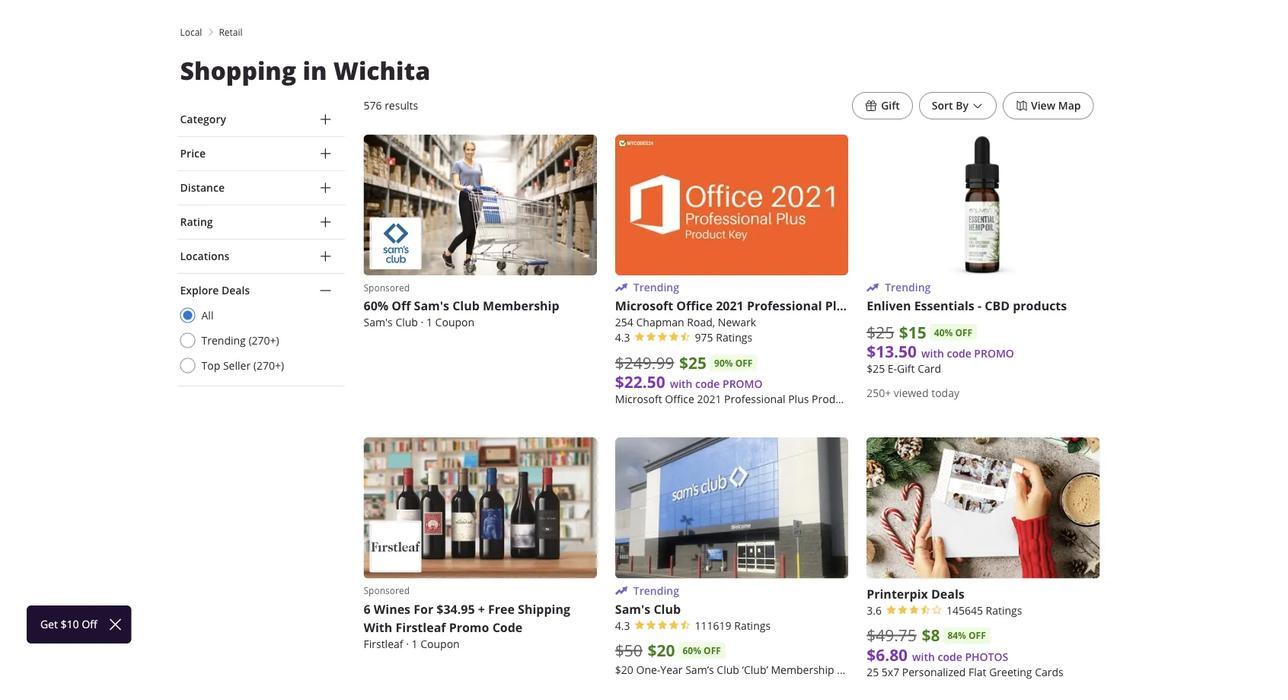 Task type: describe. For each thing, give the bounding box(es) containing it.
$15
[[899, 322, 927, 344]]

free
[[488, 601, 515, 618]]

4.3 for 111619 ratings
[[615, 619, 630, 633]]

enliven
[[867, 298, 911, 315]]

deals for explore deals
[[222, 284, 250, 298]]

1 inside sponsored 6 wines for $34.95 + free shipping with firstleaf promo code firstleaf    ·    1 coupon
[[412, 637, 418, 652]]

year
[[661, 663, 683, 677]]

coupon inside sponsored 6 wines for $34.95 + free shipping with firstleaf promo code firstleaf    ·    1 coupon
[[421, 637, 460, 652]]

1 horizontal spatial $20
[[648, 640, 675, 662]]

top seller (270+)
[[201, 359, 284, 373]]

1 vertical spatial sam's
[[364, 316, 393, 330]]

$25 $15 40% off $13.50 with code promo $25 e-gift card
[[867, 322, 1014, 376]]

(new
[[924, 663, 950, 677]]

254
[[615, 316, 634, 330]]

with inside $50 $20 60% off $20 one-year sam's club 'club' membership with auto-renew (new members only)
[[837, 663, 859, 677]]

6
[[364, 601, 371, 618]]

wines
[[374, 601, 411, 618]]

111619 ratings
[[695, 619, 771, 633]]

for
[[414, 601, 434, 618]]

ratings for 111619 ratings
[[734, 619, 771, 633]]

$8
[[922, 625, 940, 647]]

60% inside $50 $20 60% off $20 one-year sam's club 'club' membership with auto-renew (new members only)
[[683, 645, 701, 658]]

locations
[[180, 249, 230, 264]]

essentials
[[914, 298, 975, 315]]

view map button
[[1003, 92, 1094, 120]]

e-
[[888, 362, 897, 376]]

off for $15
[[955, 327, 973, 339]]

1 vertical spatial $20
[[615, 663, 634, 677]]

trending inside explore deals list
[[201, 334, 246, 348]]

1 vertical spatial firstleaf
[[364, 637, 403, 652]]

windows
[[941, 393, 986, 407]]

trending (270+)
[[201, 334, 279, 348]]

576 results
[[364, 99, 418, 113]]

local
[[180, 26, 202, 38]]

by
[[956, 99, 969, 113]]

explore deals
[[180, 284, 250, 298]]

card
[[918, 362, 941, 376]]

shopping in wichita
[[180, 54, 430, 87]]

trending for sam's club
[[634, 584, 679, 598]]

members
[[953, 663, 1000, 677]]

with for $15
[[922, 347, 944, 361]]

rating button
[[177, 206, 345, 239]]

0 vertical spatial -
[[978, 298, 982, 315]]

enliven essentials - cbd products
[[867, 298, 1067, 315]]

map
[[1059, 99, 1081, 113]]

60% inside sponsored 60% off sam's club membership sam's club    ·    1 coupon
[[364, 298, 389, 315]]

$49.75 $8 84% off $6.80 with code photos 25 5x7 personalized flat greeting cards
[[867, 625, 1064, 680]]

$25 down enliven
[[867, 322, 894, 343]]

· inside sponsored 6 wines for $34.95 + free shipping with firstleaf promo code firstleaf    ·    1 coupon
[[406, 637, 409, 652]]

promo for $15
[[974, 347, 1014, 361]]

membership inside sponsored 60% off sam's club membership sam's club    ·    1 coupon
[[483, 298, 560, 315]]

code
[[493, 620, 523, 636]]

explore
[[180, 284, 219, 298]]

shopping
[[180, 54, 296, 87]]

5x7
[[882, 666, 900, 680]]

sponsored 6 wines for $34.95 + free shipping with firstleaf promo code firstleaf    ·    1 coupon
[[364, 585, 571, 652]]

ratings for 145645 ratings
[[986, 604, 1023, 618]]

personalized
[[902, 666, 966, 680]]

off for $25
[[736, 357, 753, 370]]

25
[[867, 666, 879, 680]]

shipping
[[518, 601, 571, 618]]

+
[[478, 601, 485, 618]]

sort by button
[[919, 92, 997, 120]]

$249.99 $25 90% off $22.50 with code promo microsoft office 2021 professional plus product key - lifetime for windows 1pc
[[615, 352, 1008, 407]]

distance
[[180, 181, 225, 195]]

576
[[364, 99, 382, 113]]

with
[[364, 620, 393, 636]]

in
[[303, 54, 327, 87]]

price
[[180, 147, 206, 161]]

'club'
[[742, 663, 768, 677]]

trending for enliven essentials - cbd products
[[885, 281, 931, 295]]

with for $25
[[670, 378, 693, 392]]

plus inside microsoft office 2021 professional plus 254 chapman road, newark
[[825, 298, 851, 315]]

breadcrumbs element
[[177, 25, 1109, 39]]

view
[[1031, 99, 1056, 113]]

code for $25
[[695, 378, 720, 392]]

only)
[[1003, 663, 1029, 677]]

2 horizontal spatial sam's
[[615, 601, 651, 618]]

3.6
[[867, 604, 882, 618]]

promo for $25
[[723, 378, 763, 392]]

1 inside sponsored 60% off sam's club membership sam's club    ·    1 coupon
[[426, 316, 433, 330]]

off
[[392, 298, 411, 315]]

90%
[[714, 357, 733, 370]]

for
[[924, 393, 938, 407]]

$50 $20 60% off $20 one-year sam's club 'club' membership with auto-renew (new members only)
[[615, 640, 1029, 677]]

club right off
[[453, 298, 480, 315]]

auto-
[[861, 663, 888, 677]]

explore deals list
[[180, 308, 345, 374]]

$249.99
[[615, 352, 674, 374]]

gift inside $25 $15 40% off $13.50 with code promo $25 e-gift card
[[897, 362, 915, 376]]

sam's club
[[615, 601, 681, 618]]

975
[[695, 331, 713, 345]]

newark
[[718, 316, 756, 330]]

$50
[[615, 640, 643, 662]]

chapman
[[636, 316, 684, 330]]

product
[[812, 393, 851, 407]]

off for $8
[[969, 630, 986, 643]]

printerpix deals
[[867, 586, 965, 603]]

sam's
[[686, 663, 714, 677]]

professional inside microsoft office 2021 professional plus 254 chapman road, newark
[[747, 298, 822, 315]]

lifetime
[[881, 393, 921, 407]]

membership inside $50 $20 60% off $20 one-year sam's club 'club' membership with auto-renew (new members only)
[[771, 663, 834, 677]]

off for $20
[[704, 645, 721, 658]]



Task type: locate. For each thing, give the bounding box(es) containing it.
2021 inside $249.99 $25 90% off $22.50 with code promo microsoft office 2021 professional plus product key - lifetime for windows 1pc
[[697, 393, 722, 407]]

1 vertical spatial sponsored
[[364, 585, 410, 597]]

-
[[978, 298, 982, 315], [875, 393, 878, 407]]

deals up 145645
[[931, 586, 965, 603]]

off inside $49.75 $8 84% off $6.80 with code photos 25 5x7 personalized flat greeting cards
[[969, 630, 986, 643]]

with left 25
[[837, 663, 859, 677]]

code inside $25 $15 40% off $13.50 with code promo $25 e-gift card
[[947, 347, 972, 361]]

flat
[[969, 666, 987, 680]]

· inside sponsored 60% off sam's club membership sam's club    ·    1 coupon
[[421, 316, 424, 330]]

- left cbd at the top right of page
[[978, 298, 982, 315]]

0 vertical spatial gift
[[881, 99, 900, 113]]

·
[[421, 316, 424, 330], [406, 637, 409, 652]]

products
[[1013, 298, 1067, 315]]

gift button
[[852, 92, 913, 120]]

1 4.3 from the top
[[615, 331, 630, 345]]

0 horizontal spatial 60%
[[364, 298, 389, 315]]

$25 inside $249.99 $25 90% off $22.50 with code promo microsoft office 2021 professional plus product key - lifetime for windows 1pc
[[679, 352, 707, 374]]

sam's right off
[[414, 298, 449, 315]]

0 vertical spatial firstleaf
[[396, 620, 446, 636]]

trending up chapman
[[634, 281, 679, 295]]

greeting
[[990, 666, 1032, 680]]

60% up the sam's
[[683, 645, 701, 658]]

club inside $50 $20 60% off $20 one-year sam's club 'club' membership with auto-renew (new members only)
[[717, 663, 740, 677]]

office down $249.99
[[665, 393, 694, 407]]

viewed
[[894, 387, 929, 401]]

2 vertical spatial ratings
[[734, 619, 771, 633]]

1 horizontal spatial sam's
[[414, 298, 449, 315]]

retail
[[219, 26, 243, 38]]

promo up 1pc
[[974, 347, 1014, 361]]

1 vertical spatial 1
[[412, 637, 418, 652]]

ratings down newark at the right top
[[716, 331, 753, 345]]

today
[[932, 387, 960, 401]]

code down 90%
[[695, 378, 720, 392]]

4.3 down the 254
[[615, 331, 630, 345]]

locations button
[[177, 240, 345, 273]]

cbd
[[985, 298, 1010, 315]]

microsoft office 2021 professional plus 254 chapman road, newark
[[615, 298, 851, 330]]

all
[[201, 308, 214, 323]]

microsoft down $249.99
[[615, 393, 662, 407]]

60% left off
[[364, 298, 389, 315]]

250+ viewed today
[[867, 387, 960, 401]]

2 microsoft from the top
[[615, 393, 662, 407]]

club up year
[[654, 601, 681, 618]]

with for $8
[[913, 650, 935, 664]]

84%
[[948, 630, 967, 643]]

sam's down off
[[364, 316, 393, 330]]

firstleaf down for on the left bottom
[[396, 620, 446, 636]]

4.3 up $50 at bottom left
[[615, 619, 630, 633]]

deals
[[222, 284, 250, 298], [931, 586, 965, 603]]

0 horizontal spatial ·
[[406, 637, 409, 652]]

1
[[426, 316, 433, 330], [412, 637, 418, 652]]

with inside $25 $15 40% off $13.50 with code promo $25 e-gift card
[[922, 347, 944, 361]]

professional inside $249.99 $25 90% off $22.50 with code promo microsoft office 2021 professional plus product key - lifetime for windows 1pc
[[724, 393, 786, 407]]

1 vertical spatial 60%
[[683, 645, 701, 658]]

sponsored up off
[[364, 282, 410, 294]]

view map
[[1031, 99, 1081, 113]]

professional down 90%
[[724, 393, 786, 407]]

$6.80
[[867, 644, 908, 666]]

with
[[922, 347, 944, 361], [670, 378, 693, 392], [913, 650, 935, 664], [837, 663, 859, 677]]

off inside $50 $20 60% off $20 one-year sam's club 'club' membership with auto-renew (new members only)
[[704, 645, 721, 658]]

0 vertical spatial (270+)
[[249, 334, 279, 348]]

$34.95
[[437, 601, 475, 618]]

1 vertical spatial (270+)
[[253, 359, 284, 373]]

2021 up newark at the right top
[[716, 298, 744, 315]]

promo inside $25 $15 40% off $13.50 with code promo $25 e-gift card
[[974, 347, 1014, 361]]

distance button
[[177, 171, 345, 205]]

rating
[[180, 215, 213, 229]]

local link
[[180, 25, 202, 39]]

club down off
[[396, 316, 418, 330]]

$13.50
[[867, 341, 917, 363]]

code down 40%
[[947, 347, 972, 361]]

sponsored inside sponsored 60% off sam's club membership sam's club    ·    1 coupon
[[364, 282, 410, 294]]

promo
[[449, 620, 489, 636]]

1 horizontal spatial 60%
[[683, 645, 701, 658]]

0 horizontal spatial $20
[[615, 663, 634, 677]]

deals inside explore deals dropdown button
[[222, 284, 250, 298]]

$25 down 975
[[679, 352, 707, 374]]

off
[[955, 327, 973, 339], [736, 357, 753, 370], [969, 630, 986, 643], [704, 645, 721, 658]]

2021 down 90%
[[697, 393, 722, 407]]

0 vertical spatial coupon
[[435, 316, 475, 330]]

1 vertical spatial membership
[[771, 663, 834, 677]]

code inside $49.75 $8 84% off $6.80 with code photos 25 5x7 personalized flat greeting cards
[[938, 650, 963, 664]]

ratings
[[716, 331, 753, 345], [986, 604, 1023, 618], [734, 619, 771, 633]]

0 vertical spatial microsoft
[[615, 298, 673, 315]]

with right '$22.50'
[[670, 378, 693, 392]]

1 horizontal spatial plus
[[825, 298, 851, 315]]

1 vertical spatial plus
[[788, 393, 809, 407]]

2 vertical spatial sam's
[[615, 601, 651, 618]]

sponsored inside sponsored 6 wines for $34.95 + free shipping with firstleaf promo code firstleaf    ·    1 coupon
[[364, 585, 410, 597]]

0 horizontal spatial sam's
[[364, 316, 393, 330]]

microsoft up chapman
[[615, 298, 673, 315]]

trending up sam's club
[[634, 584, 679, 598]]

145645 ratings
[[947, 604, 1023, 618]]

code for $15
[[947, 347, 972, 361]]

printerpix
[[867, 586, 928, 603]]

code inside $249.99 $25 90% off $22.50 with code promo microsoft office 2021 professional plus product key - lifetime for windows 1pc
[[695, 378, 720, 392]]

(270+) up top seller (270+)
[[249, 334, 279, 348]]

plus left the product
[[788, 393, 809, 407]]

promo down 90%
[[723, 378, 763, 392]]

club
[[453, 298, 480, 315], [396, 316, 418, 330], [654, 601, 681, 618], [717, 663, 740, 677]]

0 vertical spatial plus
[[825, 298, 851, 315]]

sort
[[932, 99, 953, 113]]

2021
[[716, 298, 744, 315], [697, 393, 722, 407]]

0 horizontal spatial membership
[[483, 298, 560, 315]]

code
[[947, 347, 972, 361], [695, 378, 720, 392], [938, 650, 963, 664]]

office inside $249.99 $25 90% off $22.50 with code promo microsoft office 2021 professional plus product key - lifetime for windows 1pc
[[665, 393, 694, 407]]

cards
[[1035, 666, 1064, 680]]

microsoft inside microsoft office 2021 professional plus 254 chapman road, newark
[[615, 298, 673, 315]]

road,
[[687, 316, 715, 330]]

1 vertical spatial promo
[[723, 378, 763, 392]]

0 vertical spatial membership
[[483, 298, 560, 315]]

2021 inside microsoft office 2021 professional plus 254 chapman road, newark
[[716, 298, 744, 315]]

1 vertical spatial -
[[875, 393, 878, 407]]

145645
[[947, 604, 983, 618]]

1 horizontal spatial deals
[[931, 586, 965, 603]]

seller
[[223, 359, 251, 373]]

0 vertical spatial 1
[[426, 316, 433, 330]]

1 vertical spatial ·
[[406, 637, 409, 652]]

ratings for 975 ratings
[[716, 331, 753, 345]]

wichita
[[333, 54, 430, 87]]

off up the sam's
[[704, 645, 721, 658]]

2 sponsored from the top
[[364, 585, 410, 597]]

deals for printerpix deals
[[931, 586, 965, 603]]

(270+)
[[249, 334, 279, 348], [253, 359, 284, 373]]

$25
[[867, 322, 894, 343], [679, 352, 707, 374], [867, 362, 885, 376]]

sponsored for wines
[[364, 585, 410, 597]]

0 vertical spatial professional
[[747, 298, 822, 315]]

1 vertical spatial 2021
[[697, 393, 722, 407]]

60%
[[364, 298, 389, 315], [683, 645, 701, 658]]

2 4.3 from the top
[[615, 619, 630, 633]]

$20 up year
[[648, 640, 675, 662]]

0 vertical spatial office
[[677, 298, 713, 315]]

0 horizontal spatial 1
[[412, 637, 418, 652]]

gift inside button
[[881, 99, 900, 113]]

photos
[[965, 650, 1009, 664]]

1 horizontal spatial promo
[[974, 347, 1014, 361]]

renew
[[888, 663, 922, 677]]

$20
[[648, 640, 675, 662], [615, 663, 634, 677]]

with up card
[[922, 347, 944, 361]]

0 vertical spatial code
[[947, 347, 972, 361]]

firstleaf
[[396, 620, 446, 636], [364, 637, 403, 652]]

price button
[[177, 137, 345, 171]]

sam's
[[414, 298, 449, 315], [364, 316, 393, 330], [615, 601, 651, 618]]

1 sponsored from the top
[[364, 282, 410, 294]]

0 vertical spatial deals
[[222, 284, 250, 298]]

1pc
[[989, 393, 1008, 407]]

sort by
[[932, 99, 969, 113]]

1 vertical spatial professional
[[724, 393, 786, 407]]

111619
[[695, 619, 732, 633]]

$20 down $50 at bottom left
[[615, 663, 634, 677]]

top
[[201, 359, 220, 373]]

$49.75
[[867, 625, 917, 647]]

1 horizontal spatial -
[[978, 298, 982, 315]]

plus left enliven
[[825, 298, 851, 315]]

0 vertical spatial 2021
[[716, 298, 744, 315]]

microsoft
[[615, 298, 673, 315], [615, 393, 662, 407]]

office
[[677, 298, 713, 315], [665, 393, 694, 407]]

1 vertical spatial office
[[665, 393, 694, 407]]

0 vertical spatial ·
[[421, 316, 424, 330]]

sponsored for off
[[364, 282, 410, 294]]

plus inside $249.99 $25 90% off $22.50 with code promo microsoft office 2021 professional plus product key - lifetime for windows 1pc
[[788, 393, 809, 407]]

40%
[[934, 327, 953, 339]]

explore deals button
[[177, 274, 345, 308]]

trending up top
[[201, 334, 246, 348]]

professional
[[747, 298, 822, 315], [724, 393, 786, 407]]

- right key
[[875, 393, 878, 407]]

1 horizontal spatial membership
[[771, 663, 834, 677]]

one-
[[636, 663, 661, 677]]

off right 90%
[[736, 357, 753, 370]]

gift left sort
[[881, 99, 900, 113]]

(270+) right seller at bottom
[[253, 359, 284, 373]]

975 ratings
[[695, 331, 753, 345]]

1 vertical spatial 4.3
[[615, 619, 630, 633]]

coupon inside sponsored 60% off sam's club membership sam's club    ·    1 coupon
[[435, 316, 475, 330]]

0 vertical spatial sam's
[[414, 298, 449, 315]]

2 vertical spatial code
[[938, 650, 963, 664]]

1 microsoft from the top
[[615, 298, 673, 315]]

microsoft inside $249.99 $25 90% off $22.50 with code promo microsoft office 2021 professional plus product key - lifetime for windows 1pc
[[615, 393, 662, 407]]

sam's up $50 at bottom left
[[615, 601, 651, 618]]

trending up enliven
[[885, 281, 931, 295]]

1 vertical spatial gift
[[897, 362, 915, 376]]

1 horizontal spatial 1
[[426, 316, 433, 330]]

off inside $249.99 $25 90% off $22.50 with code promo microsoft office 2021 professional plus product key - lifetime for windows 1pc
[[736, 357, 753, 370]]

trending for microsoft office 2021 professional plus
[[634, 281, 679, 295]]

ratings right "111619"
[[734, 619, 771, 633]]

1 vertical spatial deals
[[931, 586, 965, 603]]

professional up newark at the right top
[[747, 298, 822, 315]]

0 vertical spatial $20
[[648, 640, 675, 662]]

$22.50
[[615, 371, 666, 394]]

key
[[854, 393, 872, 407]]

category
[[180, 112, 226, 126]]

0 vertical spatial 4.3
[[615, 331, 630, 345]]

promo inside $249.99 $25 90% off $22.50 with code promo microsoft office 2021 professional plus product key - lifetime for windows 1pc
[[723, 378, 763, 392]]

0 vertical spatial ratings
[[716, 331, 753, 345]]

sponsored up wines
[[364, 585, 410, 597]]

code up personalized
[[938, 650, 963, 664]]

0 horizontal spatial plus
[[788, 393, 809, 407]]

membership
[[483, 298, 560, 315], [771, 663, 834, 677]]

off inside $25 $15 40% off $13.50 with code promo $25 e-gift card
[[955, 327, 973, 339]]

250+
[[867, 387, 891, 401]]

0 vertical spatial promo
[[974, 347, 1014, 361]]

with inside $249.99 $25 90% off $22.50 with code promo microsoft office 2021 professional plus product key - lifetime for windows 1pc
[[670, 378, 693, 392]]

with up personalized
[[913, 650, 935, 664]]

1 vertical spatial code
[[695, 378, 720, 392]]

code for $8
[[938, 650, 963, 664]]

1 vertical spatial microsoft
[[615, 393, 662, 407]]

1 horizontal spatial ·
[[421, 316, 424, 330]]

with inside $49.75 $8 84% off $6.80 with code photos 25 5x7 personalized flat greeting cards
[[913, 650, 935, 664]]

deals right explore
[[222, 284, 250, 298]]

off right 84%
[[969, 630, 986, 643]]

0 vertical spatial sponsored
[[364, 282, 410, 294]]

0 horizontal spatial -
[[875, 393, 878, 407]]

0 vertical spatial 60%
[[364, 298, 389, 315]]

0 horizontal spatial deals
[[222, 284, 250, 298]]

office up road,
[[677, 298, 713, 315]]

1 vertical spatial coupon
[[421, 637, 460, 652]]

office inside microsoft office 2021 professional plus 254 chapman road, newark
[[677, 298, 713, 315]]

off right 40%
[[955, 327, 973, 339]]

club left 'club'
[[717, 663, 740, 677]]

$25 left e-
[[867, 362, 885, 376]]

gift
[[881, 99, 900, 113], [897, 362, 915, 376]]

4.3 for 975 ratings
[[615, 331, 630, 345]]

ratings right 145645
[[986, 604, 1023, 618]]

gift left card
[[897, 362, 915, 376]]

0 horizontal spatial promo
[[723, 378, 763, 392]]

1 vertical spatial ratings
[[986, 604, 1023, 618]]

- inside $249.99 $25 90% off $22.50 with code promo microsoft office 2021 professional plus product key - lifetime for windows 1pc
[[875, 393, 878, 407]]

firstleaf down with
[[364, 637, 403, 652]]



Task type: vqa. For each thing, say whether or not it's contained in the screenshot.
THE AM
no



